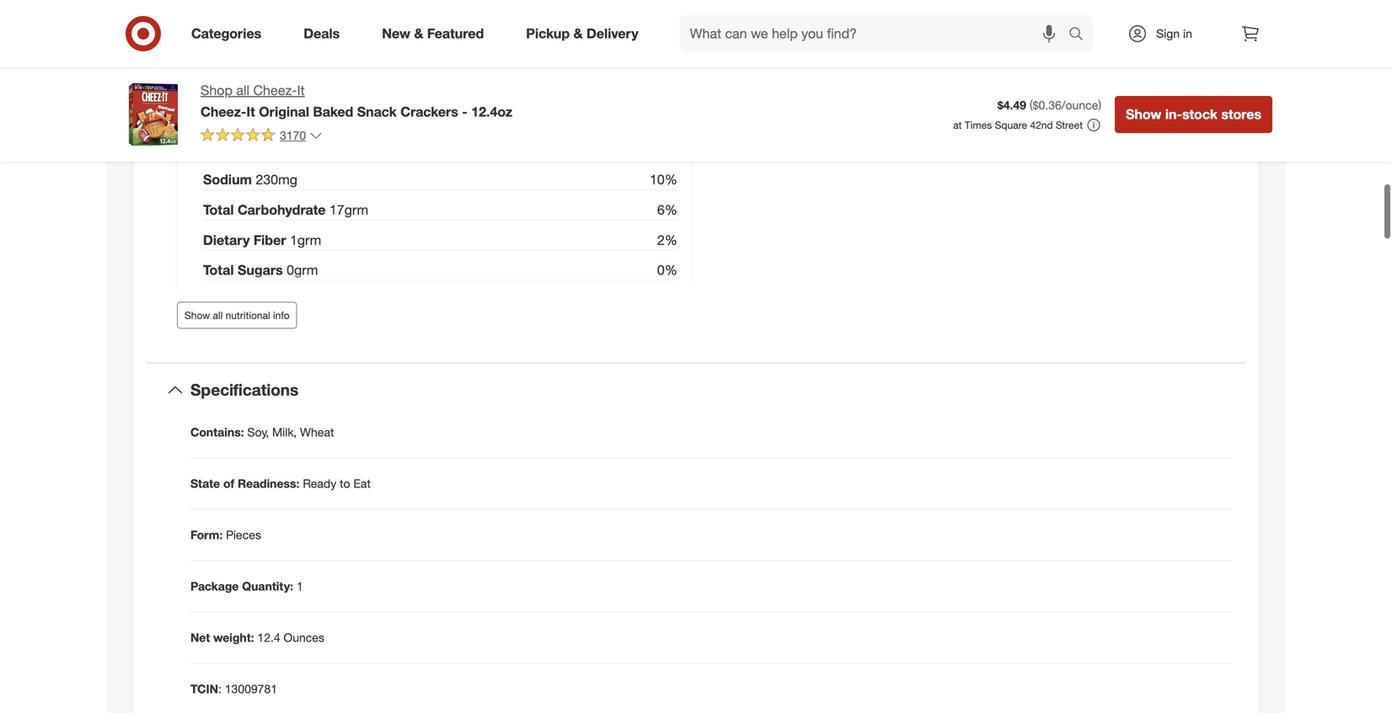 Task type: describe. For each thing, give the bounding box(es) containing it.
3170 link
[[201, 127, 323, 147]]

to
[[340, 477, 350, 491]]

sodium
[[203, 172, 252, 188]]

ingredients.
[[898, 32, 969, 49]]

deals link
[[289, 15, 361, 52]]

at
[[953, 119, 962, 131]]

grm for dietary fiber 1 grm
[[297, 232, 321, 248]]

1.5
[[293, 21, 312, 37]]

$0.36
[[1033, 98, 1062, 113]]

pickup
[[526, 25, 570, 42]]

2%
[[657, 232, 678, 248]]

/ounce
[[1062, 98, 1098, 113]]

show all nutritional info button
[[177, 302, 297, 329]]

$4.49 ( $0.36 /ounce )
[[998, 98, 1101, 113]]

2
[[344, 111, 352, 128]]

allergens & warnings: contains wheat, milk and soy ingredients.
[[718, 7, 969, 49]]

allergens
[[718, 7, 778, 24]]

grm for saturated fat 1.5 grm
[[312, 21, 336, 37]]

soy,
[[247, 425, 269, 440]]

1 vertical spatial 0
[[281, 141, 288, 158]]

wheat,
[[775, 32, 815, 49]]

state of readiness: ready to eat
[[190, 477, 371, 491]]

saturated fat 1.5 grm
[[203, 21, 336, 37]]

(
[[1030, 98, 1033, 113]]

sugars
[[238, 262, 283, 279]]

& for featured
[[414, 25, 423, 42]]

6%
[[657, 202, 678, 218]]

What can we help you find? suggestions appear below search field
[[680, 15, 1073, 52]]

warnings:
[[795, 7, 858, 24]]

of
[[223, 477, 234, 491]]

grm for monounsaturated fat 2 grm
[[352, 111, 376, 128]]

new
[[382, 25, 410, 42]]

0 horizontal spatial it
[[246, 104, 255, 120]]

total carbohydrate 17 grm
[[203, 202, 368, 218]]

10%
[[650, 172, 678, 188]]

all for show
[[213, 309, 223, 322]]

specifications
[[190, 381, 298, 400]]

13009781
[[225, 682, 277, 697]]

soy
[[874, 32, 895, 49]]

all for shop
[[236, 82, 249, 99]]

contains:
[[190, 425, 244, 440]]

sodium 230 mg
[[203, 172, 297, 188]]

show for show all nutritional info
[[185, 309, 210, 322]]

polyunsaturated fat
[[203, 81, 331, 97]]

times
[[965, 119, 992, 131]]

)
[[1098, 98, 1101, 113]]

1 for quantity:
[[297, 579, 303, 594]]

tcin : 13009781
[[190, 682, 277, 697]]

42nd
[[1030, 119, 1053, 131]]

total for total sugars
[[203, 262, 234, 279]]

show in-stock stores button
[[1115, 96, 1272, 133]]

1 0% from the top
[[657, 51, 678, 67]]

contains
[[718, 32, 772, 49]]

fat for polyunsaturated
[[311, 81, 331, 97]]

dietary
[[203, 232, 250, 248]]

& for delivery
[[574, 25, 583, 42]]

saturated
[[203, 21, 266, 37]]

net
[[190, 631, 210, 645]]

nutritional
[[226, 309, 270, 322]]

form: pieces
[[190, 528, 261, 543]]

show all nutritional info
[[185, 309, 290, 322]]

milk
[[819, 32, 844, 49]]

cholesterol 0 mg
[[203, 141, 307, 158]]

crackers
[[401, 104, 458, 120]]

0 vertical spatial cheez-
[[253, 82, 297, 99]]

:
[[218, 682, 222, 697]]

-
[[462, 104, 468, 120]]

original
[[259, 104, 309, 120]]

baked
[[313, 104, 353, 120]]

carbohydrate
[[238, 202, 326, 218]]



Task type: locate. For each thing, give the bounding box(es) containing it.
eat
[[353, 477, 371, 491]]

it down polyunsaturated
[[246, 104, 255, 120]]

all right shop on the top left
[[236, 82, 249, 99]]

0 horizontal spatial all
[[213, 309, 223, 322]]

sign
[[1156, 26, 1180, 41]]

grm for total sugars 0 grm
[[294, 262, 318, 279]]

it
[[297, 82, 305, 99], [246, 104, 255, 120]]

0 vertical spatial all
[[236, 82, 249, 99]]

1 total from the top
[[203, 202, 234, 218]]

3170
[[280, 128, 306, 143]]

fat up polyunsaturated
[[241, 51, 261, 67]]

0%
[[657, 51, 678, 67], [657, 262, 678, 279]]

show left "nutritional"
[[185, 309, 210, 322]]

1 vertical spatial cheez-
[[201, 104, 246, 120]]

total for total carbohydrate
[[203, 202, 234, 218]]

0 vertical spatial it
[[297, 82, 305, 99]]

fat left '1.5' on the left of the page
[[270, 21, 290, 37]]

new & featured link
[[368, 15, 505, 52]]

total up dietary
[[203, 202, 234, 218]]

1 horizontal spatial all
[[236, 82, 249, 99]]

$4.49
[[998, 98, 1026, 113]]

0 vertical spatial total
[[203, 202, 234, 218]]

grm
[[312, 21, 336, 37], [273, 51, 297, 67], [352, 111, 376, 128], [344, 202, 368, 218], [297, 232, 321, 248], [294, 262, 318, 279]]

mg down monounsaturated fat 2 grm
[[288, 141, 307, 158]]

polyunsaturated
[[203, 81, 308, 97]]

grm left "new"
[[312, 21, 336, 37]]

2 vertical spatial 0
[[287, 262, 294, 279]]

all inside show all nutritional info button
[[213, 309, 223, 322]]

& right pickup
[[574, 25, 583, 42]]

net weight: 12.4 ounces
[[190, 631, 324, 645]]

0 right the sugars
[[287, 262, 294, 279]]

mg up the total carbohydrate 17 grm
[[278, 172, 297, 188]]

& inside the allergens & warnings: contains wheat, milk and soy ingredients.
[[782, 7, 791, 24]]

grm for total carbohydrate 17 grm
[[344, 202, 368, 218]]

2 horizontal spatial &
[[782, 7, 791, 24]]

form:
[[190, 528, 223, 543]]

milk,
[[272, 425, 297, 440]]

grm left crackers
[[352, 111, 376, 128]]

cheez- up original
[[253, 82, 297, 99]]

monounsaturated
[[203, 111, 317, 128]]

fat
[[270, 21, 290, 37], [241, 51, 261, 67], [311, 81, 331, 97], [321, 111, 340, 128]]

all left "nutritional"
[[213, 309, 223, 322]]

pieces
[[226, 528, 261, 543]]

1 horizontal spatial it
[[297, 82, 305, 99]]

grm down the total carbohydrate 17 grm
[[297, 232, 321, 248]]

grm right carbohydrate
[[344, 202, 368, 218]]

state
[[190, 477, 220, 491]]

categories
[[191, 25, 261, 42]]

cheez- down shop on the top left
[[201, 104, 246, 120]]

0 down the saturated fat 1.5 grm
[[265, 51, 273, 67]]

17
[[329, 202, 344, 218]]

in-
[[1165, 106, 1182, 123]]

1 horizontal spatial &
[[574, 25, 583, 42]]

&
[[782, 7, 791, 24], [414, 25, 423, 42], [574, 25, 583, 42]]

street
[[1056, 119, 1083, 131]]

& up wheat,
[[782, 7, 791, 24]]

deals
[[304, 25, 340, 42]]

show for show in-stock stores
[[1126, 106, 1162, 123]]

all
[[236, 82, 249, 99], [213, 309, 223, 322]]

mg for cholesterol 0 mg
[[288, 141, 307, 158]]

fat for monounsaturated
[[321, 111, 340, 128]]

info
[[273, 309, 290, 322]]

cheez-
[[253, 82, 297, 99], [201, 104, 246, 120]]

featured
[[427, 25, 484, 42]]

package quantity: 1
[[190, 579, 303, 594]]

specifications button
[[147, 364, 1245, 417]]

fat left "2"
[[321, 111, 340, 128]]

all inside shop all cheez-it cheez-it original baked snack crackers - 12.4oz
[[236, 82, 249, 99]]

at times square 42nd street
[[953, 119, 1083, 131]]

show left in-
[[1126, 106, 1162, 123]]

12.4
[[257, 631, 280, 645]]

square
[[995, 119, 1027, 131]]

0 for sugars
[[287, 262, 294, 279]]

ready
[[303, 477, 336, 491]]

0 horizontal spatial cheez-
[[201, 104, 246, 120]]

contains: soy, milk, wheat
[[190, 425, 334, 440]]

fat for saturated
[[270, 21, 290, 37]]

1 vertical spatial all
[[213, 309, 223, 322]]

stores
[[1221, 106, 1261, 123]]

0 vertical spatial 0
[[265, 51, 273, 67]]

fat up baked
[[311, 81, 331, 97]]

1 vertical spatial it
[[246, 104, 255, 120]]

grm right the sugars
[[294, 262, 318, 279]]

& for warnings:
[[782, 7, 791, 24]]

0
[[265, 51, 273, 67], [281, 141, 288, 158], [287, 262, 294, 279]]

show in-stock stores
[[1126, 106, 1261, 123]]

search button
[[1061, 15, 1101, 56]]

2 total from the top
[[203, 262, 234, 279]]

sign in link
[[1113, 15, 1219, 52]]

cholesterol
[[203, 141, 277, 158]]

package
[[190, 579, 239, 594]]

1 vertical spatial 0%
[[657, 262, 678, 279]]

readiness:
[[238, 477, 300, 491]]

0 for fat
[[265, 51, 273, 67]]

trans
[[203, 51, 238, 67]]

0 vertical spatial 1
[[290, 232, 297, 248]]

mg
[[288, 141, 307, 158], [278, 172, 297, 188]]

trans fat 0 grm
[[203, 51, 297, 67]]

delivery
[[587, 25, 638, 42]]

grm for trans fat 0 grm
[[273, 51, 297, 67]]

sign in
[[1156, 26, 1192, 41]]

shop
[[201, 82, 233, 99]]

0 vertical spatial show
[[1126, 106, 1162, 123]]

image of cheez-it original baked snack crackers - 12.4oz image
[[120, 81, 187, 148]]

quantity:
[[242, 579, 293, 594]]

total sugars 0 grm
[[203, 262, 318, 279]]

1 vertical spatial mg
[[278, 172, 297, 188]]

pickup & delivery
[[526, 25, 638, 42]]

1 right quantity: at the left bottom of page
[[297, 579, 303, 594]]

it up original
[[297, 82, 305, 99]]

dietary fiber 1 grm
[[203, 232, 321, 248]]

search
[[1061, 27, 1101, 43]]

0 down monounsaturated fat 2 grm
[[281, 141, 288, 158]]

total
[[203, 202, 234, 218], [203, 262, 234, 279]]

new & featured
[[382, 25, 484, 42]]

weight:
[[213, 631, 254, 645]]

ounces
[[284, 631, 324, 645]]

monounsaturated fat 2 grm
[[203, 111, 376, 128]]

12.4oz
[[471, 104, 513, 120]]

1 vertical spatial 1
[[297, 579, 303, 594]]

1 horizontal spatial cheez-
[[253, 82, 297, 99]]

1 horizontal spatial show
[[1126, 106, 1162, 123]]

1 vertical spatial total
[[203, 262, 234, 279]]

mg for sodium 230 mg
[[278, 172, 297, 188]]

show
[[1126, 106, 1162, 123], [185, 309, 210, 322]]

and
[[847, 32, 870, 49]]

0 vertical spatial mg
[[288, 141, 307, 158]]

1 for fiber
[[290, 232, 297, 248]]

0 horizontal spatial show
[[185, 309, 210, 322]]

in
[[1183, 26, 1192, 41]]

2 0% from the top
[[657, 262, 678, 279]]

1 right "fiber"
[[290, 232, 297, 248]]

1 vertical spatial show
[[185, 309, 210, 322]]

tcin
[[190, 682, 218, 697]]

pickup & delivery link
[[512, 15, 660, 52]]

fat for trans
[[241, 51, 261, 67]]

& right "new"
[[414, 25, 423, 42]]

shop all cheez-it cheez-it original baked snack crackers - 12.4oz
[[201, 82, 513, 120]]

stock
[[1182, 106, 1218, 123]]

0 horizontal spatial &
[[414, 25, 423, 42]]

grm down the saturated fat 1.5 grm
[[273, 51, 297, 67]]

total down dietary
[[203, 262, 234, 279]]

fiber
[[254, 232, 286, 248]]

snack
[[357, 104, 397, 120]]

0 vertical spatial 0%
[[657, 51, 678, 67]]

230
[[256, 172, 278, 188]]



Task type: vqa. For each thing, say whether or not it's contained in the screenshot.


